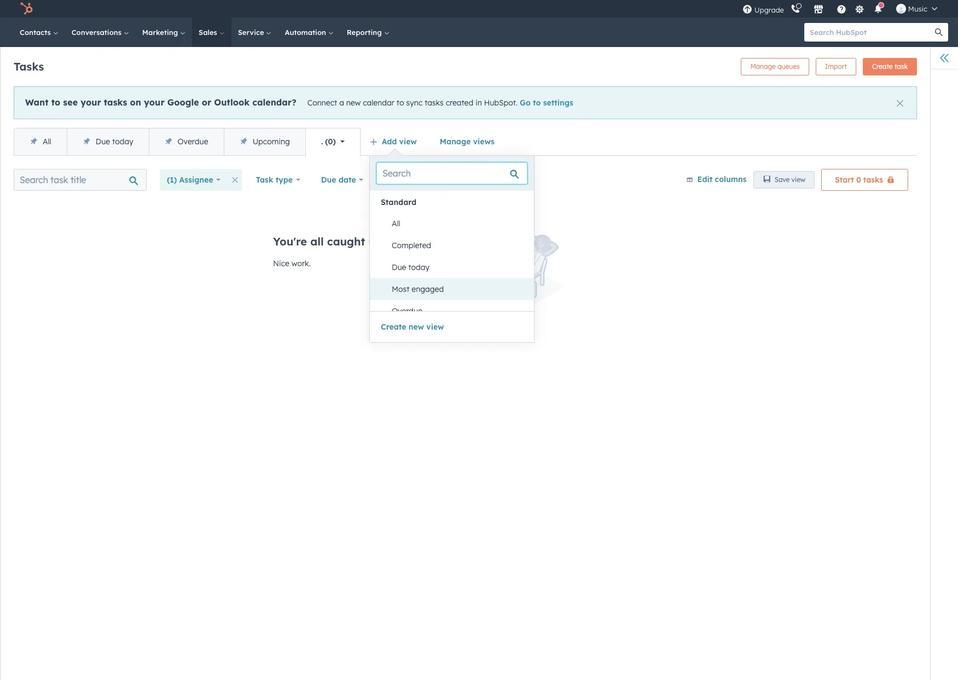 Task type: locate. For each thing, give the bounding box(es) containing it.
0 vertical spatial view
[[399, 137, 417, 147]]

0 right the 'start'
[[857, 175, 861, 185]]

tasks right sync on the top left of the page
[[425, 98, 444, 108]]

1 vertical spatial new
[[409, 322, 424, 332]]

music button
[[890, 0, 944, 18]]

1 horizontal spatial your
[[144, 97, 165, 108]]

edit columns
[[698, 174, 747, 184]]

new down the most engaged
[[409, 322, 424, 332]]

new inside want to see your tasks on your google or outlook calendar? alert
[[346, 98, 361, 108]]

manage inside tasks 'banner'
[[751, 62, 776, 71]]

contacts link
[[13, 18, 65, 47]]

tasks right the 'start'
[[864, 175, 883, 185]]

tasks up due today link
[[104, 97, 127, 108]]

on left google
[[130, 97, 141, 108]]

tasks
[[14, 59, 44, 73]]

2 vertical spatial view
[[427, 322, 444, 332]]

manage
[[751, 62, 776, 71], [440, 137, 471, 147]]

due up search task title search box at the left top of page
[[96, 137, 110, 147]]

1 horizontal spatial to
[[397, 98, 404, 108]]

1 vertical spatial create
[[381, 322, 406, 332]]

due inside navigation
[[96, 137, 110, 147]]

your left google
[[144, 97, 165, 108]]

service
[[238, 28, 266, 37]]

Search HubSpot search field
[[805, 23, 939, 42]]

close image
[[897, 100, 904, 107]]

assignee
[[179, 175, 213, 185]]

want
[[25, 97, 48, 108]]

marketing
[[142, 28, 180, 37]]

created
[[446, 98, 474, 108]]

google
[[167, 97, 199, 108]]

0 horizontal spatial new
[[346, 98, 361, 108]]

0 vertical spatial all
[[43, 137, 51, 147]]

manage for manage queues
[[751, 62, 776, 71]]

go to settings link
[[520, 98, 574, 108]]

tasks inside start 0 tasks button
[[864, 175, 883, 185]]

0 vertical spatial 0
[[328, 137, 333, 147]]

2 vertical spatial due
[[392, 263, 406, 273]]

0 vertical spatial due
[[96, 137, 110, 147]]

view down engaged
[[427, 322, 444, 332]]

calling icon image
[[791, 4, 801, 14]]

0 vertical spatial new
[[346, 98, 361, 108]]

edit columns button
[[686, 173, 747, 187]]

today inside navigation
[[112, 137, 133, 147]]

due date
[[321, 175, 356, 185]]

1 horizontal spatial tasks
[[425, 98, 444, 108]]

filters
[[471, 175, 493, 185]]

1 horizontal spatial today
[[409, 263, 430, 273]]

0 horizontal spatial overdue
[[178, 137, 208, 147]]

1 horizontal spatial all
[[392, 219, 401, 229]]

marketing link
[[136, 18, 192, 47]]

connect a new calendar to sync tasks created in hubspot. go to settings
[[307, 98, 574, 108]]

overdue inside button
[[392, 307, 423, 316]]

add
[[382, 137, 397, 147]]

manage queues
[[751, 62, 800, 71]]

view inside button
[[427, 322, 444, 332]]

0 vertical spatial manage
[[751, 62, 776, 71]]

task
[[895, 62, 908, 71]]

calendar?
[[253, 97, 297, 108]]

1 vertical spatial on
[[386, 235, 400, 249]]

view inside button
[[792, 176, 806, 184]]

0 right the . at the left top of the page
[[328, 137, 333, 147]]

on inside alert
[[130, 97, 141, 108]]

automation link
[[278, 18, 340, 47]]

new
[[346, 98, 361, 108], [409, 322, 424, 332]]

2 your from the left
[[144, 97, 165, 108]]

0 horizontal spatial due today
[[96, 137, 133, 147]]

to left see
[[51, 97, 60, 108]]

type
[[276, 175, 293, 185]]

create inside tasks 'banner'
[[872, 62, 893, 71]]

new right a
[[346, 98, 361, 108]]

today inside button
[[409, 263, 430, 273]]

notifications image
[[874, 5, 883, 15]]

to left sync on the top left of the page
[[397, 98, 404, 108]]

0 vertical spatial on
[[130, 97, 141, 108]]

1 vertical spatial all
[[392, 219, 401, 229]]

most
[[392, 285, 410, 294]]

(1) assignee
[[167, 175, 213, 185]]

queues
[[778, 62, 800, 71]]

2 horizontal spatial due
[[392, 263, 406, 273]]

conversations
[[72, 28, 124, 37]]

menu containing music
[[742, 0, 945, 18]]

1 horizontal spatial due today
[[392, 263, 430, 273]]

manage views
[[440, 137, 495, 147]]

view inside popup button
[[399, 137, 417, 147]]

1 horizontal spatial overdue
[[392, 307, 423, 316]]

menu
[[742, 0, 945, 18]]

create left task
[[872, 62, 893, 71]]

overdue
[[178, 137, 208, 147], [392, 307, 423, 316]]

upcoming
[[253, 137, 290, 147]]

Search task title search field
[[14, 169, 147, 191]]

save view button
[[754, 171, 815, 189]]

overdue up (1) assignee popup button
[[178, 137, 208, 147]]

0 vertical spatial today
[[112, 137, 133, 147]]

0 horizontal spatial your
[[81, 97, 101, 108]]

all inside the "all" button
[[392, 219, 401, 229]]

create task
[[872, 62, 908, 71]]

0 horizontal spatial create
[[381, 322, 406, 332]]

1 horizontal spatial manage
[[751, 62, 776, 71]]

add view
[[382, 137, 417, 147]]

1 vertical spatial due today
[[392, 263, 430, 273]]

conversations link
[[65, 18, 136, 47]]

1 your from the left
[[81, 97, 101, 108]]

completed button
[[381, 235, 534, 257]]

all down the standard
[[392, 219, 401, 229]]

view right save at the top right of page
[[792, 176, 806, 184]]

most engaged button
[[381, 279, 534, 301]]

overdue up create new view button at top left
[[392, 307, 423, 316]]

upgrade
[[755, 5, 784, 14]]

help image
[[837, 5, 847, 15]]

1 horizontal spatial due
[[321, 175, 336, 185]]

create inside button
[[381, 322, 406, 332]]

0 vertical spatial due today
[[96, 137, 133, 147]]

1 vertical spatial overdue
[[392, 307, 423, 316]]

up
[[369, 235, 383, 249]]

start 0 tasks button
[[822, 169, 909, 191]]

1 vertical spatial today
[[409, 263, 430, 273]]

1 vertical spatial view
[[792, 176, 806, 184]]

more
[[449, 175, 468, 185]]

create down most
[[381, 322, 406, 332]]

automation
[[285, 28, 328, 37]]

all down 'want'
[[43, 137, 51, 147]]

your
[[81, 97, 101, 108], [144, 97, 165, 108]]

completed
[[392, 241, 431, 251]]

manage left queues
[[751, 62, 776, 71]]

contacts
[[20, 28, 53, 37]]

sync
[[406, 98, 423, 108]]

due today
[[96, 137, 133, 147], [392, 263, 430, 273]]

2 horizontal spatial view
[[792, 176, 806, 184]]

0 horizontal spatial on
[[130, 97, 141, 108]]

due today down completed
[[392, 263, 430, 273]]

task type
[[256, 175, 293, 185]]

1 horizontal spatial create
[[872, 62, 893, 71]]

due today up search task title search box at the left top of page
[[96, 137, 133, 147]]

1 horizontal spatial view
[[427, 322, 444, 332]]

outlook
[[214, 97, 250, 108]]

navigation
[[14, 128, 361, 156]]

to right go
[[533, 98, 541, 108]]

. ( 0 )
[[321, 137, 336, 147]]

1 horizontal spatial new
[[409, 322, 424, 332]]

2 horizontal spatial tasks
[[864, 175, 883, 185]]

search image
[[935, 28, 943, 36]]

1 horizontal spatial 0
[[857, 175, 861, 185]]

calling icon button
[[786, 2, 805, 16]]

0 horizontal spatial manage
[[440, 137, 471, 147]]

1 vertical spatial due
[[321, 175, 336, 185]]

2 horizontal spatial to
[[533, 98, 541, 108]]

Search search field
[[377, 163, 528, 184]]

0 vertical spatial create
[[872, 62, 893, 71]]

help button
[[832, 0, 851, 18]]

view for add view
[[399, 137, 417, 147]]

0 inside navigation
[[328, 137, 333, 147]]

0 horizontal spatial due
[[96, 137, 110, 147]]

go
[[520, 98, 531, 108]]

0 vertical spatial overdue
[[178, 137, 208, 147]]

on
[[130, 97, 141, 108], [386, 235, 400, 249]]

view right add
[[399, 137, 417, 147]]

create
[[872, 62, 893, 71], [381, 322, 406, 332]]

upcoming link
[[224, 129, 305, 155]]

0 horizontal spatial view
[[399, 137, 417, 147]]

0 horizontal spatial 0
[[328, 137, 333, 147]]

manage left views at top
[[440, 137, 471, 147]]

due today inside navigation
[[96, 137, 133, 147]]

or
[[202, 97, 211, 108]]

due left date
[[321, 175, 336, 185]]

all
[[43, 137, 51, 147], [392, 219, 401, 229]]

0 horizontal spatial all
[[43, 137, 51, 147]]

navigation containing all
[[14, 128, 361, 156]]

1 vertical spatial 0
[[857, 175, 861, 185]]

overdue link
[[149, 129, 224, 155]]

date
[[339, 175, 356, 185]]

0 horizontal spatial today
[[112, 137, 133, 147]]

your right see
[[81, 97, 101, 108]]

overdue inside navigation
[[178, 137, 208, 147]]

1 vertical spatial manage
[[440, 137, 471, 147]]

on right up
[[386, 235, 400, 249]]

manage queues link
[[741, 58, 809, 76]]

due up most
[[392, 263, 406, 273]]

calendar
[[363, 98, 395, 108]]



Task type: describe. For each thing, give the bounding box(es) containing it.
settings image
[[855, 5, 865, 15]]

import
[[825, 62, 847, 71]]

all inside all link
[[43, 137, 51, 147]]

you're
[[273, 235, 307, 249]]

due date button
[[314, 169, 371, 191]]

add view button
[[363, 131, 426, 153]]

most engaged
[[392, 285, 444, 294]]

nice work.
[[273, 259, 311, 269]]

0 horizontal spatial tasks
[[104, 97, 127, 108]]

greg robinson image
[[897, 4, 906, 14]]

create for create new view
[[381, 322, 406, 332]]

nice
[[273, 259, 289, 269]]

work.
[[292, 259, 311, 269]]

0 inside button
[[857, 175, 861, 185]]

sales link
[[192, 18, 231, 47]]

queue
[[384, 175, 409, 185]]

due today inside button
[[392, 263, 430, 273]]

sales
[[199, 28, 219, 37]]

manage views link
[[433, 131, 502, 153]]

all link
[[14, 129, 67, 155]]

create task link
[[863, 58, 917, 76]]

overdue button
[[381, 301, 534, 322]]

tasks.
[[403, 235, 435, 249]]

start
[[835, 175, 854, 185]]

more filters link
[[430, 169, 500, 191]]

see
[[63, 97, 78, 108]]

new inside button
[[409, 322, 424, 332]]

standard
[[381, 198, 417, 207]]

views
[[473, 137, 495, 147]]

hubspot link
[[13, 2, 41, 15]]

queue button
[[377, 169, 424, 191]]

1 horizontal spatial on
[[386, 235, 400, 249]]

search button
[[930, 23, 949, 42]]

tasks banner
[[14, 55, 917, 76]]

settings
[[543, 98, 574, 108]]

connect
[[307, 98, 337, 108]]

due today button
[[381, 257, 534, 279]]

music
[[909, 4, 928, 13]]

0 horizontal spatial to
[[51, 97, 60, 108]]

(1)
[[167, 175, 177, 185]]

standard button
[[370, 193, 534, 212]]

)
[[333, 137, 336, 147]]

create new view button
[[381, 321, 444, 334]]

want to see your tasks on your google or outlook calendar?
[[25, 97, 297, 108]]

a
[[339, 98, 344, 108]]

columns
[[715, 174, 747, 184]]

edit
[[698, 174, 713, 184]]

hubspot image
[[20, 2, 33, 15]]

due inside popup button
[[321, 175, 336, 185]]

marketplaces button
[[807, 0, 830, 18]]

you're all caught up on tasks.
[[273, 235, 435, 249]]

notifications button
[[869, 0, 888, 18]]

view for save view
[[792, 176, 806, 184]]

all button
[[381, 213, 534, 235]]

manage for manage views
[[440, 137, 471, 147]]

marketplaces image
[[814, 5, 824, 15]]

due today link
[[67, 129, 149, 155]]

service link
[[231, 18, 278, 47]]

settings link
[[853, 3, 867, 15]]

start 0 tasks
[[835, 175, 883, 185]]

save
[[775, 176, 790, 184]]

import link
[[816, 58, 857, 76]]

save view
[[775, 176, 806, 184]]

in
[[476, 98, 482, 108]]

want to see your tasks on your google or outlook calendar? alert
[[14, 86, 917, 119]]

task type button
[[249, 169, 307, 191]]

reporting link
[[340, 18, 396, 47]]

task
[[256, 175, 273, 185]]

due inside button
[[392, 263, 406, 273]]

all
[[310, 235, 324, 249]]

(1) assignee button
[[160, 169, 228, 191]]

upgrade image
[[743, 5, 753, 15]]

create for create task
[[872, 62, 893, 71]]

caught
[[327, 235, 365, 249]]

hubspot.
[[484, 98, 518, 108]]

create new view
[[381, 322, 444, 332]]

more filters
[[449, 175, 493, 185]]

.
[[321, 137, 323, 147]]

engaged
[[412, 285, 444, 294]]



Task type: vqa. For each thing, say whether or not it's contained in the screenshot.
the Marketing
yes



